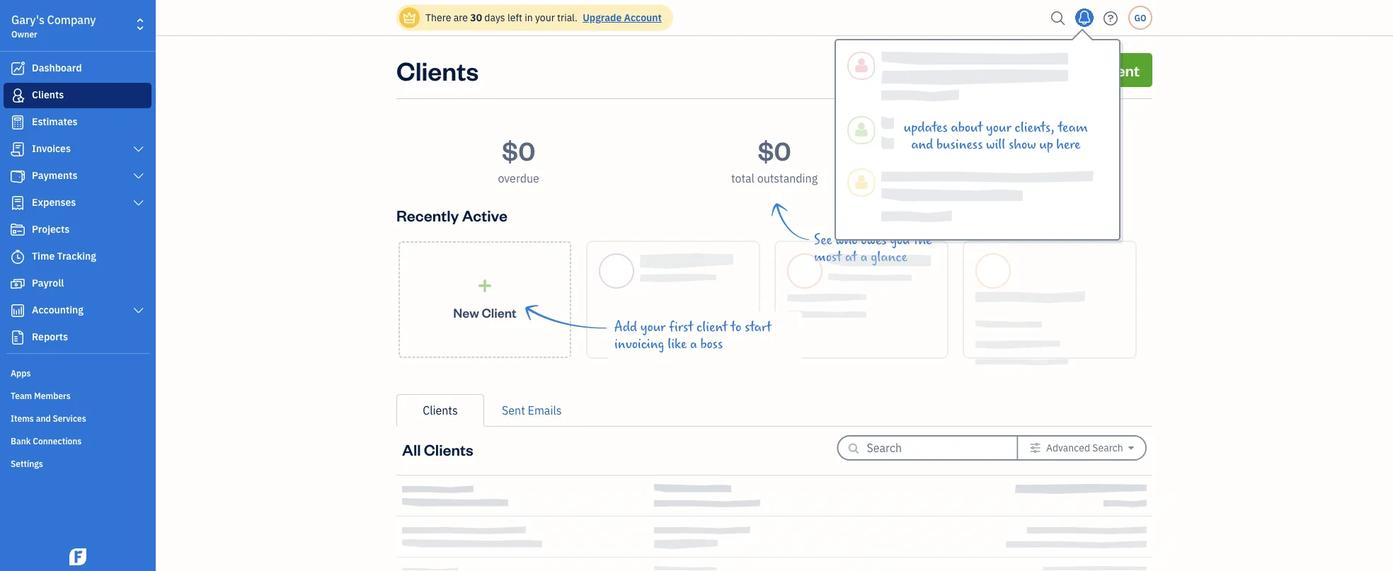 Task type: locate. For each thing, give the bounding box(es) containing it.
company
[[47, 12, 96, 27]]

new client down plus image
[[453, 304, 517, 321]]

1 vertical spatial your
[[986, 120, 1011, 136]]

projects
[[32, 223, 70, 236]]

2 vertical spatial chevron large down image
[[132, 198, 145, 209]]

estimates link
[[4, 110, 151, 135]]

1 horizontal spatial new client
[[1064, 60, 1140, 80]]

emails
[[528, 403, 562, 418]]

1 $0 from the left
[[502, 133, 535, 167]]

freshbooks image
[[67, 549, 89, 566]]

new client link
[[1051, 53, 1152, 87], [399, 241, 571, 358]]

dashboard image
[[9, 62, 26, 76]]

client down the go to help "image"
[[1098, 60, 1140, 80]]

and down updates
[[911, 137, 933, 153]]

updates
[[904, 120, 948, 136]]

2 $0 from the left
[[758, 133, 791, 167]]

0 vertical spatial new client link
[[1051, 53, 1152, 87]]

0 horizontal spatial new client link
[[399, 241, 571, 358]]

about
[[951, 120, 983, 136]]

chart image
[[9, 304, 26, 318]]

the
[[913, 232, 932, 248]]

tracking
[[57, 250, 96, 263]]

payments link
[[4, 164, 151, 189]]

clients up all clients
[[423, 403, 458, 418]]

1 vertical spatial a
[[690, 336, 697, 352]]

boss
[[700, 336, 723, 352]]

time tracking link
[[4, 244, 151, 270]]

2 chevron large down image from the top
[[132, 171, 145, 182]]

a right like
[[690, 336, 697, 352]]

$0 for $0 total outstanding
[[758, 133, 791, 167]]

1 horizontal spatial in
[[1012, 171, 1021, 186]]

client
[[1098, 60, 1140, 80], [482, 304, 517, 321]]

1 horizontal spatial your
[[640, 319, 666, 335]]

clients inside main element
[[32, 88, 64, 101]]

business
[[936, 137, 983, 153]]

3 $0 from the left
[[1014, 133, 1047, 167]]

0 horizontal spatial new client
[[453, 304, 517, 321]]

new
[[1064, 60, 1095, 80], [453, 304, 479, 321]]

0 horizontal spatial clients link
[[4, 83, 151, 108]]

chevron large down image up projects link
[[132, 198, 145, 209]]

apps
[[11, 367, 31, 379]]

left
[[508, 11, 522, 24]]

chevron large down image inside invoices "link"
[[132, 144, 145, 155]]

1 horizontal spatial and
[[911, 137, 933, 153]]

project image
[[9, 223, 26, 237]]

$0
[[502, 133, 535, 167], [758, 133, 791, 167], [1014, 133, 1047, 167]]

chevron large down image down invoices "link"
[[132, 171, 145, 182]]

2 horizontal spatial $0
[[1014, 133, 1047, 167]]

clients link
[[4, 83, 151, 108], [396, 394, 484, 427]]

to
[[731, 319, 741, 335]]

money image
[[9, 277, 26, 291]]

who
[[835, 232, 858, 248]]

account
[[624, 11, 662, 24]]

1 vertical spatial client
[[482, 304, 517, 321]]

0 vertical spatial chevron large down image
[[132, 144, 145, 155]]

chevron large down image inside the expenses "link"
[[132, 198, 145, 209]]

settings
[[11, 458, 43, 469]]

0 horizontal spatial new
[[453, 304, 479, 321]]

outstanding
[[757, 171, 818, 186]]

client image
[[9, 88, 26, 103]]

clients up 'estimates'
[[32, 88, 64, 101]]

$0 inside "$0 total outstanding"
[[758, 133, 791, 167]]

your up invoicing on the left of page
[[640, 319, 666, 335]]

time tracking
[[32, 250, 96, 263]]

new down plus image
[[453, 304, 479, 321]]

in left draft
[[1012, 171, 1021, 186]]

time
[[32, 250, 55, 263]]

you
[[890, 232, 910, 248]]

will
[[986, 137, 1005, 153]]

and inside main element
[[36, 413, 51, 424]]

1 horizontal spatial new
[[1064, 60, 1095, 80]]

bank
[[11, 435, 31, 447]]

2 horizontal spatial your
[[986, 120, 1011, 136]]

chevron large down image for invoices
[[132, 144, 145, 155]]

and
[[911, 137, 933, 153], [36, 413, 51, 424]]

0 horizontal spatial a
[[690, 336, 697, 352]]

here
[[1056, 137, 1081, 153]]

0 vertical spatial a
[[860, 249, 868, 265]]

your left trial.
[[535, 11, 555, 24]]

invoice image
[[9, 142, 26, 156]]

$0 overdue
[[498, 133, 539, 186]]

connections
[[33, 435, 82, 447]]

1 vertical spatial and
[[36, 413, 51, 424]]

your up will
[[986, 120, 1011, 136]]

0 vertical spatial your
[[535, 11, 555, 24]]

0 vertical spatial new client
[[1064, 60, 1140, 80]]

new client
[[1064, 60, 1140, 80], [453, 304, 517, 321]]

1 horizontal spatial new client link
[[1051, 53, 1152, 87]]

0 vertical spatial and
[[911, 137, 933, 153]]

add your first client to start invoicing like a boss
[[614, 319, 771, 352]]

timer image
[[9, 250, 26, 264]]

1 horizontal spatial clients link
[[396, 394, 484, 427]]

chevron large down image
[[132, 144, 145, 155], [132, 171, 145, 182], [132, 198, 145, 209]]

all
[[402, 439, 421, 459]]

1 vertical spatial chevron large down image
[[132, 171, 145, 182]]

0 vertical spatial client
[[1098, 60, 1140, 80]]

0 horizontal spatial and
[[36, 413, 51, 424]]

chevron large down image inside payments link
[[132, 171, 145, 182]]

a right at
[[860, 249, 868, 265]]

0 horizontal spatial $0
[[502, 133, 535, 167]]

owes
[[861, 232, 887, 248]]

$0 up outstanding
[[758, 133, 791, 167]]

at
[[845, 249, 857, 265]]

glance
[[871, 249, 907, 265]]

Search text field
[[867, 437, 994, 459]]

$0 up draft
[[1014, 133, 1047, 167]]

team
[[11, 390, 32, 401]]

your
[[535, 11, 555, 24], [986, 120, 1011, 136], [640, 319, 666, 335]]

invoices
[[32, 142, 71, 155]]

expenses
[[32, 196, 76, 209]]

3 chevron large down image from the top
[[132, 198, 145, 209]]

1 horizontal spatial $0
[[758, 133, 791, 167]]

$0 up overdue
[[502, 133, 535, 167]]

clients link down 'dashboard' link
[[4, 83, 151, 108]]

$0 inside $0 in draft
[[1014, 133, 1047, 167]]

in right left
[[525, 11, 533, 24]]

1 vertical spatial new
[[453, 304, 479, 321]]

0 horizontal spatial in
[[525, 11, 533, 24]]

sent emails link
[[484, 394, 579, 427]]

team
[[1058, 120, 1088, 136]]

and right items
[[36, 413, 51, 424]]

clients link up all clients
[[396, 394, 484, 427]]

$0 inside the "$0 overdue"
[[502, 133, 535, 167]]

2 vertical spatial your
[[640, 319, 666, 335]]

new down the notifications image
[[1064, 60, 1095, 80]]

1 vertical spatial in
[[1012, 171, 1021, 186]]

1 horizontal spatial a
[[860, 249, 868, 265]]

1 chevron large down image from the top
[[132, 144, 145, 155]]

search image
[[1047, 7, 1070, 29]]

add
[[614, 319, 637, 335]]

client down plus image
[[482, 304, 517, 321]]

go
[[1134, 12, 1146, 23]]

up
[[1039, 137, 1053, 153]]

days
[[484, 11, 505, 24]]

chevron large down image up payments link
[[132, 144, 145, 155]]

accounting link
[[4, 298, 151, 324]]

clients right all
[[424, 439, 473, 459]]

0 horizontal spatial client
[[482, 304, 517, 321]]

clients,
[[1015, 120, 1055, 136]]

new client down the go to help "image"
[[1064, 60, 1140, 80]]



Task type: describe. For each thing, give the bounding box(es) containing it.
0 vertical spatial new
[[1064, 60, 1095, 80]]

apps link
[[4, 362, 151, 383]]

draft
[[1024, 171, 1048, 186]]

gary's company owner
[[11, 12, 96, 40]]

plus image
[[477, 278, 493, 293]]

bank connections
[[11, 435, 82, 447]]

invoicing
[[614, 336, 664, 352]]

clients down the there
[[396, 53, 479, 87]]

items and services
[[11, 413, 86, 424]]

chevron large down image
[[132, 305, 145, 316]]

total
[[731, 171, 755, 186]]

main element
[[0, 0, 191, 571]]

settings image
[[1030, 442, 1041, 454]]

members
[[34, 390, 71, 401]]

all clients
[[402, 439, 473, 459]]

recently active
[[396, 205, 507, 225]]

advanced
[[1046, 441, 1090, 454]]

see who owes you the most at a glance
[[814, 232, 932, 265]]

advanced search button
[[1018, 437, 1145, 459]]

search
[[1093, 441, 1123, 454]]

client
[[697, 319, 728, 335]]

in inside $0 in draft
[[1012, 171, 1021, 186]]

are
[[454, 11, 468, 24]]

most
[[814, 249, 842, 265]]

report image
[[9, 331, 26, 345]]

team members
[[11, 390, 71, 401]]

projects link
[[4, 217, 151, 243]]

settings link
[[4, 452, 151, 474]]

services
[[53, 413, 86, 424]]

expense image
[[9, 196, 26, 210]]

bank connections link
[[4, 430, 151, 451]]

chevron large down image for payments
[[132, 171, 145, 182]]

first
[[669, 319, 693, 335]]

0 vertical spatial clients link
[[4, 83, 151, 108]]

$0 total outstanding
[[731, 133, 818, 186]]

there are 30 days left in your trial. upgrade account
[[425, 11, 662, 24]]

chevron large down image for expenses
[[132, 198, 145, 209]]

$0 for $0 overdue
[[502, 133, 535, 167]]

go to help image
[[1099, 7, 1122, 29]]

0 horizontal spatial your
[[535, 11, 555, 24]]

expenses link
[[4, 190, 151, 216]]

upgrade account link
[[580, 11, 662, 24]]

notifications image
[[1073, 4, 1096, 32]]

team members link
[[4, 384, 151, 406]]

gary's
[[11, 12, 44, 27]]

payroll link
[[4, 271, 151, 297]]

upgrade
[[583, 11, 622, 24]]

1 vertical spatial new client
[[453, 304, 517, 321]]

items
[[11, 413, 34, 424]]

go button
[[1128, 6, 1152, 30]]

and inside updates about your clients, team and business will show up here
[[911, 137, 933, 153]]

a inside add your first client to start invoicing like a boss
[[690, 336, 697, 352]]

invoices link
[[4, 137, 151, 162]]

0 vertical spatial in
[[525, 11, 533, 24]]

dashboard
[[32, 61, 82, 74]]

your inside add your first client to start invoicing like a boss
[[640, 319, 666, 335]]

crown image
[[402, 10, 417, 25]]

a inside see who owes you the most at a glance
[[860, 249, 868, 265]]

trial.
[[557, 11, 578, 24]]

30
[[470, 11, 482, 24]]

payment image
[[9, 169, 26, 183]]

owner
[[11, 28, 37, 40]]

1 horizontal spatial client
[[1098, 60, 1140, 80]]

payroll
[[32, 276, 64, 290]]

estimate image
[[9, 115, 26, 130]]

active
[[462, 205, 507, 225]]

accounting
[[32, 303, 83, 316]]

start
[[745, 319, 771, 335]]

1 vertical spatial new client link
[[399, 241, 571, 358]]

estimates
[[32, 115, 78, 128]]

your inside updates about your clients, team and business will show up here
[[986, 120, 1011, 136]]

dashboard link
[[4, 56, 151, 81]]

$0 in draft
[[1012, 133, 1048, 186]]

updates about your clients, team and business will show up here
[[904, 120, 1088, 153]]

advanced search
[[1046, 441, 1123, 454]]

reports
[[32, 330, 68, 343]]

sent
[[502, 403, 525, 418]]

there
[[425, 11, 451, 24]]

items and services link
[[4, 407, 151, 428]]

sent emails
[[502, 403, 562, 418]]

caretdown image
[[1128, 442, 1134, 454]]

like
[[668, 336, 687, 352]]

show
[[1009, 137, 1036, 153]]

see
[[814, 232, 832, 248]]

overdue
[[498, 171, 539, 186]]

$0 for $0 in draft
[[1014, 133, 1047, 167]]

recently
[[396, 205, 459, 225]]

1 vertical spatial clients link
[[396, 394, 484, 427]]

reports link
[[4, 325, 151, 350]]



Task type: vqa. For each thing, say whether or not it's contained in the screenshot.
chevronRight icon related to NO
no



